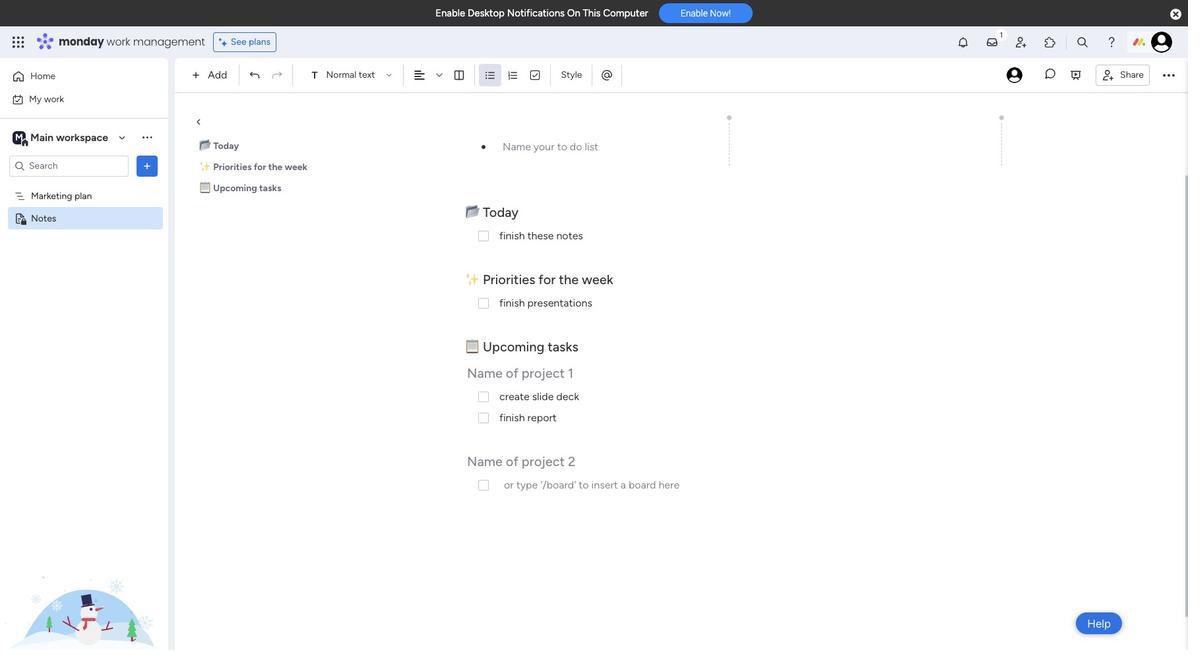 Task type: describe. For each thing, give the bounding box(es) containing it.
plan
[[75, 190, 92, 202]]

share button
[[1096, 64, 1151, 85]]

share
[[1121, 69, 1145, 80]]

help image
[[1106, 36, 1119, 49]]

style button
[[555, 64, 588, 86]]

workspace selection element
[[13, 130, 110, 147]]

kendall parks image
[[1152, 32, 1173, 53]]

0 horizontal spatial for
[[254, 162, 266, 173]]

1 vertical spatial today
[[483, 205, 519, 220]]

1 horizontal spatial for
[[539, 272, 556, 288]]

workspace image
[[13, 130, 26, 145]]

search everything image
[[1077, 36, 1090, 49]]

1 horizontal spatial ✨
[[465, 272, 480, 288]]

enable for enable now!
[[681, 8, 708, 19]]

add button
[[187, 65, 235, 86]]

1 horizontal spatial 📋 upcoming tasks
[[465, 339, 579, 355]]

see
[[231, 36, 247, 48]]

slide
[[532, 391, 554, 403]]

work for monday
[[107, 34, 130, 50]]

lottie animation image
[[0, 518, 168, 651]]

this
[[583, 7, 601, 19]]

undo ⌘+z image
[[249, 69, 261, 81]]

work for my
[[44, 93, 64, 105]]

my work button
[[8, 89, 142, 110]]

plans
[[249, 36, 271, 48]]

lottie animation element
[[0, 518, 168, 651]]

list box containing marketing plan
[[0, 182, 168, 408]]

select product image
[[12, 36, 25, 49]]

marketing
[[31, 190, 72, 202]]

notifications
[[507, 7, 565, 19]]

finish for finish these notes
[[500, 230, 525, 242]]

monday work management
[[59, 34, 205, 50]]

create
[[500, 391, 530, 403]]

management
[[133, 34, 205, 50]]

now!
[[710, 8, 731, 19]]

on
[[568, 7, 581, 19]]

notifications image
[[957, 36, 970, 49]]

checklist image
[[530, 69, 542, 81]]

report
[[528, 412, 557, 424]]

1 horizontal spatial the
[[559, 272, 579, 288]]

numbered list image
[[507, 69, 519, 81]]

0 vertical spatial 📂
[[199, 141, 211, 152]]

normal text
[[326, 69, 375, 81]]

finish for finish presentations
[[500, 297, 525, 310]]

desktop
[[468, 7, 505, 19]]

Search in workspace field
[[28, 158, 110, 174]]

1 image
[[996, 27, 1008, 42]]

m
[[15, 132, 23, 143]]



Task type: locate. For each thing, give the bounding box(es) containing it.
computer
[[604, 7, 649, 19]]

📋
[[199, 183, 211, 194], [465, 339, 480, 355]]

finish left these
[[500, 230, 525, 242]]

0 horizontal spatial ✨ priorities for the week
[[199, 162, 308, 173]]

1 vertical spatial ✨
[[465, 272, 480, 288]]

home button
[[8, 66, 142, 87]]

1 horizontal spatial 📋
[[465, 339, 480, 355]]

work
[[107, 34, 130, 50], [44, 93, 64, 105]]

work right my
[[44, 93, 64, 105]]

1 finish from the top
[[500, 230, 525, 242]]

options image
[[141, 159, 154, 173]]

1 horizontal spatial 📂
[[465, 205, 480, 220]]

0 vertical spatial today
[[213, 141, 239, 152]]

3 finish from the top
[[500, 412, 525, 424]]

0 vertical spatial 📋 upcoming tasks
[[199, 183, 282, 194]]

0 vertical spatial week
[[285, 162, 308, 173]]

see plans
[[231, 36, 271, 48]]

📂
[[199, 141, 211, 152], [465, 205, 480, 220]]

main workspace
[[30, 131, 108, 144]]

2 finish from the top
[[500, 297, 525, 310]]

0 horizontal spatial 📋 upcoming tasks
[[199, 183, 282, 194]]

private board image
[[14, 212, 26, 225]]

1 vertical spatial 📂 today
[[465, 205, 522, 220]]

notes
[[31, 213, 56, 224]]

0 horizontal spatial today
[[213, 141, 239, 152]]

today
[[213, 141, 239, 152], [483, 205, 519, 220]]

create slide deck
[[500, 391, 579, 403]]

monday
[[59, 34, 104, 50]]

marketing plan
[[31, 190, 92, 202]]

1 vertical spatial work
[[44, 93, 64, 105]]

enable left "now!"
[[681, 8, 708, 19]]

notes
[[557, 230, 583, 242]]

✨ priorities for the week
[[199, 162, 308, 173], [465, 272, 614, 288]]

0 vertical spatial for
[[254, 162, 266, 173]]

help button
[[1077, 613, 1123, 635]]

for
[[254, 162, 266, 173], [539, 272, 556, 288]]

finish presentations
[[500, 297, 593, 310]]

finish for finish report
[[500, 412, 525, 424]]

0 vertical spatial ✨
[[199, 162, 211, 173]]

work right the monday
[[107, 34, 130, 50]]

0 vertical spatial the
[[269, 162, 283, 173]]

see plans button
[[213, 32, 277, 52]]

1 vertical spatial 📋
[[465, 339, 480, 355]]

1 vertical spatial week
[[582, 272, 614, 288]]

apps image
[[1044, 36, 1057, 49]]

0 horizontal spatial work
[[44, 93, 64, 105]]

0 vertical spatial ✨ priorities for the week
[[199, 162, 308, 173]]

work inside button
[[44, 93, 64, 105]]

deck
[[557, 391, 579, 403]]

📂 today
[[199, 141, 239, 152], [465, 205, 522, 220]]

0 horizontal spatial 📂 today
[[199, 141, 239, 152]]

help
[[1088, 618, 1112, 631]]

finish down create
[[500, 412, 525, 424]]

1 horizontal spatial enable
[[681, 8, 708, 19]]

1 vertical spatial 📂
[[465, 205, 480, 220]]

board activity image
[[1007, 67, 1023, 83]]

enable for enable desktop notifications on this computer
[[436, 7, 466, 19]]

enable inside button
[[681, 8, 708, 19]]

1 vertical spatial for
[[539, 272, 556, 288]]

layout image
[[454, 69, 466, 81]]

enable desktop notifications on this computer
[[436, 7, 649, 19]]

finish
[[500, 230, 525, 242], [500, 297, 525, 310], [500, 412, 525, 424]]

workspace
[[56, 131, 108, 144]]

these
[[528, 230, 554, 242]]

1 horizontal spatial tasks
[[548, 339, 579, 355]]

1 horizontal spatial week
[[582, 272, 614, 288]]

2 vertical spatial finish
[[500, 412, 525, 424]]

0 vertical spatial tasks
[[259, 183, 282, 194]]

my
[[29, 93, 42, 105]]

0 horizontal spatial tasks
[[259, 183, 282, 194]]

priorities
[[213, 162, 252, 173], [483, 272, 536, 288]]

mention image
[[601, 68, 614, 82]]

0 vertical spatial priorities
[[213, 162, 252, 173]]

1 horizontal spatial today
[[483, 205, 519, 220]]

📋 upcoming tasks
[[199, 183, 282, 194], [465, 339, 579, 355]]

1 image
[[482, 145, 486, 149]]

1 horizontal spatial upcoming
[[483, 339, 545, 355]]

1 vertical spatial finish
[[500, 297, 525, 310]]

1 horizontal spatial 📂 today
[[465, 205, 522, 220]]

1 vertical spatial priorities
[[483, 272, 536, 288]]

enable now! button
[[659, 3, 753, 23]]

1 vertical spatial tasks
[[548, 339, 579, 355]]

0 horizontal spatial the
[[269, 162, 283, 173]]

style
[[561, 69, 583, 81]]

inbox image
[[986, 36, 999, 49]]

1 vertical spatial ✨ priorities for the week
[[465, 272, 614, 288]]

1 horizontal spatial priorities
[[483, 272, 536, 288]]

1 vertical spatial 📋 upcoming tasks
[[465, 339, 579, 355]]

the
[[269, 162, 283, 173], [559, 272, 579, 288]]

week
[[285, 162, 308, 173], [582, 272, 614, 288]]

my work
[[29, 93, 64, 105]]

option
[[0, 184, 168, 187]]

1 horizontal spatial work
[[107, 34, 130, 50]]

main
[[30, 131, 54, 144]]

workspace options image
[[141, 131, 154, 144]]

0 vertical spatial 📂 today
[[199, 141, 239, 152]]

add
[[208, 69, 227, 81]]

bulleted list image
[[485, 69, 497, 81]]

finish report
[[500, 412, 557, 424]]

enable left desktop
[[436, 7, 466, 19]]

0 horizontal spatial week
[[285, 162, 308, 173]]

0 horizontal spatial 📋
[[199, 183, 211, 194]]

invite members image
[[1015, 36, 1028, 49]]

upcoming
[[213, 183, 257, 194], [483, 339, 545, 355]]

0 vertical spatial 📋
[[199, 183, 211, 194]]

0 horizontal spatial 📂
[[199, 141, 211, 152]]

1 horizontal spatial ✨ priorities for the week
[[465, 272, 614, 288]]

v2 ellipsis image
[[1164, 67, 1176, 84]]

0 horizontal spatial upcoming
[[213, 183, 257, 194]]

1 vertical spatial the
[[559, 272, 579, 288]]

0 horizontal spatial ✨
[[199, 162, 211, 173]]

finish these notes
[[500, 230, 583, 242]]

tasks
[[259, 183, 282, 194], [548, 339, 579, 355]]

0 horizontal spatial enable
[[436, 7, 466, 19]]

text
[[359, 69, 375, 81]]

✨
[[199, 162, 211, 173], [465, 272, 480, 288]]

finish left presentations
[[500, 297, 525, 310]]

enable now!
[[681, 8, 731, 19]]

list box
[[0, 182, 168, 408]]

home
[[30, 71, 56, 82]]

0 vertical spatial work
[[107, 34, 130, 50]]

0 vertical spatial finish
[[500, 230, 525, 242]]

1 vertical spatial upcoming
[[483, 339, 545, 355]]

dapulse close image
[[1171, 8, 1182, 21]]

0 vertical spatial upcoming
[[213, 183, 257, 194]]

normal
[[326, 69, 357, 81]]

0 horizontal spatial priorities
[[213, 162, 252, 173]]

enable
[[436, 7, 466, 19], [681, 8, 708, 19]]

presentations
[[528, 297, 593, 310]]



Task type: vqa. For each thing, say whether or not it's contained in the screenshot.
Tidy Up
no



